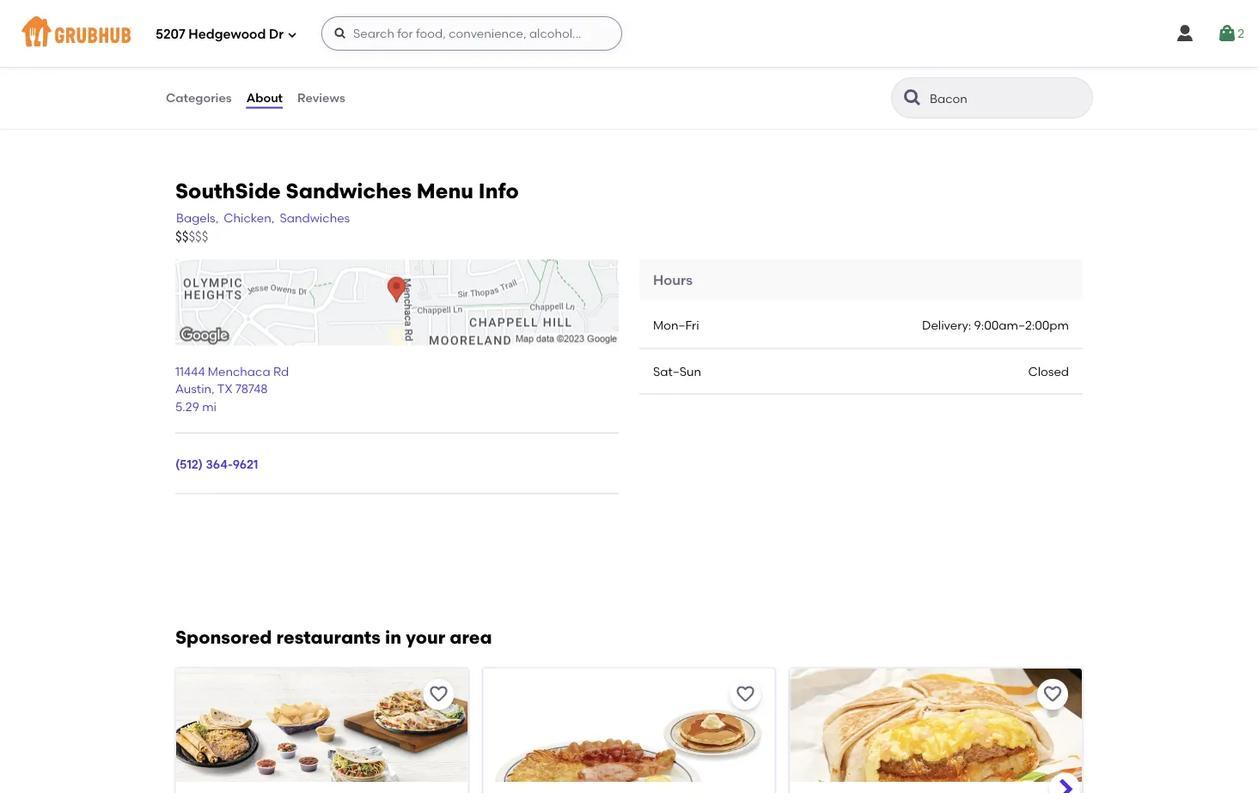 Task type: describe. For each thing, give the bounding box(es) containing it.
bagels,
[[176, 211, 218, 226]]

sandwiches button
[[279, 209, 351, 228]]

0 vertical spatial sandwiches
[[286, 179, 412, 204]]

in
[[385, 627, 401, 649]]

save this restaurant button for ihop logo
[[730, 680, 761, 711]]

&
[[583, 6, 592, 21]]

$$$$$
[[175, 229, 208, 245]]

taco cabana 20140 logo image
[[176, 670, 468, 794]]

(512) 364-9621
[[175, 458, 258, 472]]

, inside 11444 menchaca rd austin , tx 78748 5.29 mi
[[211, 382, 215, 397]]

5207
[[156, 27, 185, 42]]

9621
[[233, 458, 258, 472]]

save this restaurant image for "save this restaurant" button for ihop logo
[[735, 685, 756, 706]]

11444
[[175, 365, 205, 380]]

reviews
[[297, 91, 345, 105]]

closed
[[1028, 365, 1069, 379]]

save this restaurant button for "taco cabana 20140 logo"
[[423, 680, 454, 711]]

cheese
[[595, 6, 637, 21]]

main navigation navigation
[[0, 0, 1258, 67]]

svg image inside 2 'button'
[[1217, 23, 1238, 44]]

1 vertical spatial sandwiches
[[280, 211, 350, 226]]

1 vertical spatial your
[[406, 627, 445, 649]]

miss
[[562, 23, 588, 38]]

area
[[450, 627, 492, 649]]

southside sandwiches menu info
[[175, 179, 519, 204]]

save this restaurant image
[[1042, 685, 1063, 706]]

reviews button
[[297, 67, 346, 129]]

delivery: 9:00am–2:00pm
[[922, 319, 1069, 333]]

your inside ', scrabbled eggs & cheese on a buttered croissant with your choice of miss vickie's chips'
[[477, 23, 503, 38]]

Search SouthSide Sandwiches search field
[[928, 90, 1060, 107]]

menchaca
[[208, 365, 270, 380]]

with
[[450, 23, 475, 38]]

info
[[478, 179, 519, 204]]

smoked
[[340, 6, 388, 21]]

eggs
[[552, 6, 580, 21]]

about
[[246, 91, 283, 105]]

hedgewood
[[189, 27, 266, 42]]

dr
[[269, 27, 284, 42]]

save this restaurant image for "save this restaurant" button related to "taco cabana 20140 logo"
[[428, 685, 449, 706]]

tx
[[217, 382, 233, 397]]

$$
[[175, 229, 189, 245]]

Search for food, convenience, alcohol... search field
[[321, 16, 622, 51]]

scrabbled
[[490, 6, 549, 21]]

, scrabbled eggs & cheese on a buttered croissant with your choice of miss vickie's chips
[[340, 6, 668, 38]]

southside
[[175, 179, 281, 204]]

buttered
[[340, 23, 391, 38]]

choice
[[506, 23, 545, 38]]

austin
[[175, 382, 211, 397]]



Task type: locate. For each thing, give the bounding box(es) containing it.
1 horizontal spatial save this restaurant button
[[730, 680, 761, 711]]

premium
[[391, 6, 443, 21]]

1 horizontal spatial save this restaurant image
[[735, 685, 756, 706]]

sandwiches down southside sandwiches menu info
[[280, 211, 350, 226]]

,
[[484, 6, 487, 21], [211, 382, 215, 397]]

of
[[548, 23, 559, 38]]

hours
[[653, 272, 693, 289]]

9:00am–2:00pm
[[974, 319, 1069, 333]]

save this restaurant button for taco bell logo
[[1037, 680, 1068, 711]]

sat–sun
[[653, 365, 701, 379]]

2
[[1238, 26, 1244, 41]]

mon–fri
[[653, 319, 699, 333]]

mi
[[202, 400, 217, 415]]

1 horizontal spatial your
[[477, 23, 503, 38]]

chicken,
[[224, 211, 274, 226]]

364-
[[206, 458, 233, 472]]

78748
[[235, 382, 268, 397]]

2 horizontal spatial save this restaurant button
[[1037, 680, 1068, 711]]

0 horizontal spatial save this restaurant button
[[423, 680, 454, 711]]

0 horizontal spatial ,
[[211, 382, 215, 397]]

delivery:
[[922, 319, 971, 333]]

1 save this restaurant image from the left
[[428, 685, 449, 706]]

ihop logo image
[[483, 670, 775, 794]]

about button
[[245, 67, 284, 129]]

chips
[[637, 23, 668, 38]]

search icon image
[[902, 88, 923, 108]]

0 vertical spatial your
[[477, 23, 503, 38]]

(512)
[[175, 458, 203, 472]]

0 horizontal spatial save this restaurant image
[[428, 685, 449, 706]]

, inside ', scrabbled eggs & cheese on a buttered croissant with your choice of miss vickie's chips'
[[484, 6, 487, 21]]

vickie's
[[591, 23, 634, 38]]

bacon
[[446, 6, 484, 21]]

chicken, button
[[223, 209, 275, 228]]

your
[[477, 23, 503, 38], [406, 627, 445, 649]]

, left the tx
[[211, 382, 215, 397]]

smoked premium bacon
[[340, 6, 484, 21]]

11444 menchaca rd austin , tx 78748 5.29 mi
[[175, 365, 289, 415]]

a
[[658, 6, 666, 21]]

3 save this restaurant button from the left
[[1037, 680, 1068, 711]]

1 horizontal spatial ,
[[484, 6, 487, 21]]

menu
[[417, 179, 473, 204]]

0 horizontal spatial your
[[406, 627, 445, 649]]

1 save this restaurant button from the left
[[423, 680, 454, 711]]

svg image
[[1175, 23, 1195, 44], [1217, 23, 1238, 44], [333, 27, 347, 40], [287, 30, 297, 40]]

sponsored
[[175, 627, 272, 649]]

, left scrabbled
[[484, 6, 487, 21]]

categories
[[166, 91, 232, 105]]

1 vertical spatial ,
[[211, 382, 215, 397]]

2 save this restaurant image from the left
[[735, 685, 756, 706]]

restaurants
[[276, 627, 381, 649]]

rd
[[273, 365, 289, 380]]

save this restaurant button
[[423, 680, 454, 711], [730, 680, 761, 711], [1037, 680, 1068, 711]]

5207 hedgewood dr
[[156, 27, 284, 42]]

sandwiches
[[286, 179, 412, 204], [280, 211, 350, 226]]

save this restaurant image
[[428, 685, 449, 706], [735, 685, 756, 706]]

sandwiches up sandwiches button
[[286, 179, 412, 204]]

croissant
[[394, 23, 447, 38]]

categories button
[[165, 67, 233, 129]]

2 save this restaurant button from the left
[[730, 680, 761, 711]]

5.29
[[175, 400, 199, 415]]

taco bell logo image
[[790, 670, 1082, 794]]

bagels, chicken, sandwiches
[[176, 211, 350, 226]]

sponsored restaurants in your area
[[175, 627, 492, 649]]

on
[[640, 6, 655, 21]]

2 button
[[1217, 18, 1244, 49]]

0 vertical spatial ,
[[484, 6, 487, 21]]

bagels, button
[[175, 209, 219, 228]]

(512) 364-9621 button
[[175, 456, 258, 474]]

your right in
[[406, 627, 445, 649]]

your right with
[[477, 23, 503, 38]]



Task type: vqa. For each thing, say whether or not it's contained in the screenshot.
the Search SouthSide Sandwiches search box
yes



